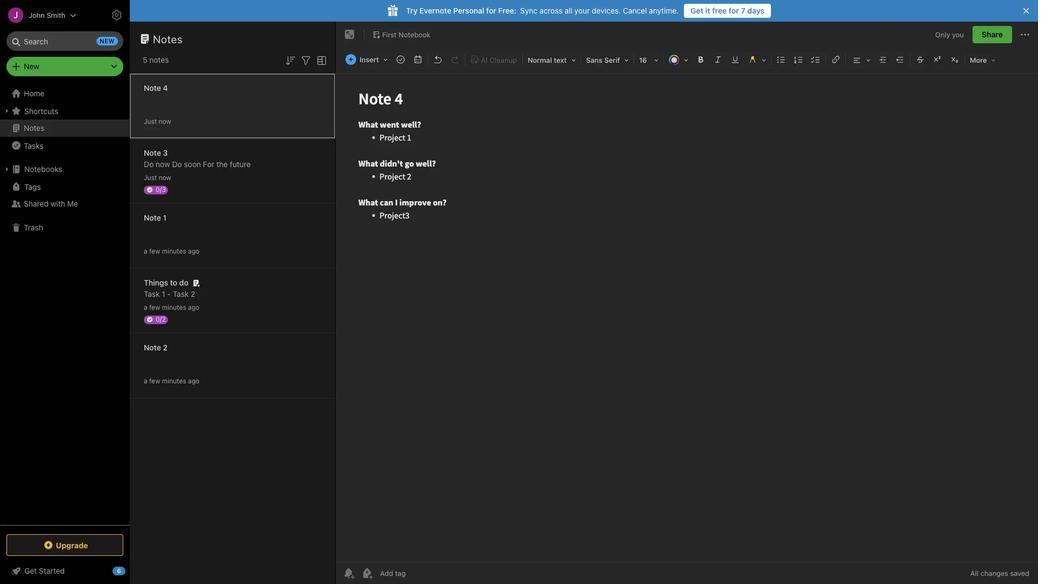 Task type: describe. For each thing, give the bounding box(es) containing it.
Search text field
[[14, 31, 116, 51]]

notebook
[[399, 30, 431, 38]]

new button
[[6, 57, 123, 76]]

ago for note 1
[[188, 248, 200, 255]]

new search field
[[14, 31, 118, 51]]

tags button
[[0, 178, 129, 195]]

new
[[24, 62, 39, 71]]

Font family field
[[583, 52, 633, 68]]

note 1
[[144, 213, 167, 222]]

notes inside tree
[[24, 124, 44, 133]]

0 vertical spatial notes
[[153, 32, 183, 45]]

task image
[[393, 52, 408, 67]]

share
[[983, 30, 1004, 39]]

first notebook button
[[369, 27, 435, 42]]

started
[[39, 567, 65, 576]]

shortcuts button
[[0, 102, 129, 120]]

serif
[[605, 56, 621, 64]]

shared with me
[[24, 199, 78, 208]]

1 just from the top
[[144, 118, 157, 125]]

note for note 2
[[144, 343, 161, 352]]

sans
[[586, 56, 603, 64]]

things
[[144, 278, 168, 287]]

2 just now from the top
[[144, 174, 171, 182]]

all changes saved
[[971, 569, 1030, 578]]

Add tag field
[[379, 569, 460, 578]]

free:
[[499, 6, 517, 15]]

5 notes
[[143, 55, 169, 64]]

smith
[[47, 11, 65, 19]]

note window element
[[336, 22, 1039, 584]]

note for note 3
[[144, 149, 161, 157]]

to
[[170, 278, 177, 287]]

Font color field
[[665, 52, 693, 68]]

notebooks link
[[0, 161, 129, 178]]

home
[[24, 89, 44, 98]]

notes
[[149, 55, 169, 64]]

Highlight field
[[744, 52, 770, 68]]

get it free for 7 days button
[[685, 4, 772, 18]]

insert link image
[[829, 52, 844, 67]]

me
[[67, 199, 78, 208]]

home link
[[0, 85, 130, 102]]

free
[[713, 6, 727, 15]]

bulleted list image
[[774, 52, 789, 67]]

2 just from the top
[[144, 174, 157, 182]]

share button
[[973, 26, 1013, 43]]

1 for task
[[162, 290, 165, 299]]

now for 4
[[159, 118, 171, 125]]

2 a few minutes ago from the top
[[144, 304, 200, 311]]

insert
[[360, 55, 379, 64]]

saved
[[1011, 569, 1030, 578]]

get for get it free for 7 days
[[691, 6, 704, 15]]

subscript image
[[948, 52, 963, 67]]

Alignment field
[[848, 52, 875, 68]]

days
[[748, 6, 765, 15]]

7
[[742, 6, 746, 15]]

strikethrough image
[[913, 52, 928, 67]]

1 for note
[[163, 213, 167, 222]]

numbered list image
[[792, 52, 807, 67]]

Add filters field
[[300, 53, 313, 67]]

settings image
[[110, 9, 123, 22]]

try
[[406, 6, 418, 15]]

a for note 2
[[144, 377, 148, 385]]

calendar event image
[[411, 52, 426, 67]]

john
[[29, 11, 45, 19]]

undo image
[[431, 52, 446, 67]]

checklist image
[[809, 52, 824, 67]]

for for 7
[[729, 6, 740, 15]]

trash link
[[0, 219, 129, 236]]

Font size field
[[636, 52, 663, 68]]

2 a from the top
[[144, 304, 148, 311]]

sync
[[521, 6, 538, 15]]

notebooks
[[24, 165, 62, 174]]

few for 1
[[149, 248, 160, 255]]

only you
[[936, 30, 965, 39]]

text
[[554, 56, 567, 64]]

2 ago from the top
[[188, 304, 200, 311]]

across
[[540, 6, 563, 15]]

do now do soon for the future
[[144, 160, 251, 169]]

Insert field
[[343, 52, 392, 67]]

16
[[640, 56, 647, 64]]

devices.
[[592, 6, 621, 15]]

more
[[971, 56, 988, 64]]

task 1 - task 2
[[144, 290, 195, 299]]

superscript image
[[931, 52, 946, 67]]

1 task from the left
[[144, 290, 160, 299]]

the
[[217, 160, 228, 169]]

add a reminder image
[[343, 567, 355, 580]]

outdent image
[[893, 52, 908, 67]]

anytime.
[[649, 6, 679, 15]]

Help and Learning task checklist field
[[0, 563, 130, 580]]



Task type: locate. For each thing, give the bounding box(es) containing it.
click to collapse image
[[126, 564, 134, 577]]

now
[[159, 118, 171, 125], [156, 160, 170, 169], [159, 174, 171, 182]]

notes link
[[0, 120, 129, 137]]

get left it
[[691, 6, 704, 15]]

do
[[144, 160, 154, 169], [172, 160, 182, 169]]

add tag image
[[361, 567, 374, 580]]

note left 3
[[144, 149, 161, 157]]

1 vertical spatial minutes
[[162, 304, 186, 311]]

2 down '0/2'
[[163, 343, 168, 352]]

6
[[117, 568, 121, 575]]

shared
[[24, 199, 49, 208]]

2 few from the top
[[149, 304, 160, 311]]

note down 0/3
[[144, 213, 161, 222]]

0 vertical spatial minutes
[[162, 248, 186, 255]]

notes
[[153, 32, 183, 45], [24, 124, 44, 133]]

underline image
[[728, 52, 743, 67]]

2 minutes from the top
[[162, 304, 186, 311]]

note left 4
[[144, 84, 161, 93]]

few for 2
[[149, 377, 160, 385]]

2 vertical spatial a
[[144, 377, 148, 385]]

ago for note 2
[[188, 377, 200, 385]]

note 2
[[144, 343, 168, 352]]

upgrade
[[56, 541, 88, 550]]

note 3
[[144, 149, 168, 157]]

2 vertical spatial now
[[159, 174, 171, 182]]

1 a few minutes ago from the top
[[144, 248, 200, 255]]

1 horizontal spatial do
[[172, 160, 182, 169]]

changes
[[981, 569, 1009, 578]]

indent image
[[876, 52, 891, 67]]

3 minutes from the top
[[162, 377, 186, 385]]

get for get started
[[24, 567, 37, 576]]

1 note from the top
[[144, 84, 161, 93]]

a few minutes ago for note 1
[[144, 248, 200, 255]]

a down things
[[144, 304, 148, 311]]

1 minutes from the top
[[162, 248, 186, 255]]

2 task from the left
[[173, 290, 189, 299]]

minutes up to
[[162, 248, 186, 255]]

minutes for 2
[[162, 377, 186, 385]]

1 horizontal spatial 2
[[191, 290, 195, 299]]

few up things
[[149, 248, 160, 255]]

expand notebooks image
[[3, 165, 11, 174]]

normal text
[[528, 56, 567, 64]]

more actions image
[[1019, 28, 1032, 41]]

Account field
[[0, 4, 76, 26]]

1 horizontal spatial get
[[691, 6, 704, 15]]

0 vertical spatial get
[[691, 6, 704, 15]]

trash
[[24, 223, 43, 232]]

1 vertical spatial get
[[24, 567, 37, 576]]

3 a from the top
[[144, 377, 148, 385]]

1 for from the left
[[487, 6, 497, 15]]

for left free:
[[487, 6, 497, 15]]

a few minutes ago
[[144, 248, 200, 255], [144, 304, 200, 311], [144, 377, 200, 385]]

3 ago from the top
[[188, 377, 200, 385]]

do left 'soon'
[[172, 160, 182, 169]]

0 vertical spatial 1
[[163, 213, 167, 222]]

0 horizontal spatial for
[[487, 6, 497, 15]]

4 note from the top
[[144, 343, 161, 352]]

2 right -
[[191, 290, 195, 299]]

1 vertical spatial few
[[149, 304, 160, 311]]

1 vertical spatial a few minutes ago
[[144, 304, 200, 311]]

all
[[565, 6, 573, 15]]

a for note 1
[[144, 248, 148, 255]]

2 vertical spatial minutes
[[162, 377, 186, 385]]

bold image
[[694, 52, 709, 67]]

1 vertical spatial just now
[[144, 174, 171, 182]]

now down 3
[[156, 160, 170, 169]]

1 down 0/3
[[163, 213, 167, 222]]

now for 3
[[156, 160, 170, 169]]

0 vertical spatial ago
[[188, 248, 200, 255]]

normal
[[528, 56, 552, 64]]

just now
[[144, 118, 171, 125], [144, 174, 171, 182]]

2 vertical spatial few
[[149, 377, 160, 385]]

a few minutes ago down note 2
[[144, 377, 200, 385]]

0 horizontal spatial task
[[144, 290, 160, 299]]

2 note from the top
[[144, 149, 161, 157]]

1 vertical spatial notes
[[24, 124, 44, 133]]

now up 0/3
[[159, 174, 171, 182]]

sans serif
[[586, 56, 621, 64]]

a few minutes ago down task 1 - task 2
[[144, 304, 200, 311]]

do
[[179, 278, 189, 287]]

task
[[144, 290, 160, 299], [173, 290, 189, 299]]

Heading level field
[[524, 52, 580, 68]]

note
[[144, 84, 161, 93], [144, 149, 161, 157], [144, 213, 161, 222], [144, 343, 161, 352]]

get left started
[[24, 567, 37, 576]]

a down note 2
[[144, 377, 148, 385]]

get inside button
[[691, 6, 704, 15]]

get inside help and learning task checklist field
[[24, 567, 37, 576]]

expand note image
[[344, 28, 357, 41]]

for inside button
[[729, 6, 740, 15]]

tree containing home
[[0, 85, 130, 525]]

shared with me link
[[0, 195, 129, 213]]

0 horizontal spatial 2
[[163, 343, 168, 352]]

for for free:
[[487, 6, 497, 15]]

3
[[163, 149, 168, 157]]

1 vertical spatial just
[[144, 174, 157, 182]]

1 vertical spatial a
[[144, 304, 148, 311]]

-
[[167, 290, 171, 299]]

a
[[144, 248, 148, 255], [144, 304, 148, 311], [144, 377, 148, 385]]

0/3
[[156, 186, 166, 193]]

0 horizontal spatial do
[[144, 160, 154, 169]]

soon
[[184, 160, 201, 169]]

1 ago from the top
[[188, 248, 200, 255]]

do down the "note 3"
[[144, 160, 154, 169]]

task down things
[[144, 290, 160, 299]]

only
[[936, 30, 951, 39]]

1 few from the top
[[149, 248, 160, 255]]

0 horizontal spatial notes
[[24, 124, 44, 133]]

minutes down note 2
[[162, 377, 186, 385]]

3 a few minutes ago from the top
[[144, 377, 200, 385]]

1 do from the left
[[144, 160, 154, 169]]

0 vertical spatial just
[[144, 118, 157, 125]]

try evernote personal for free: sync across all your devices. cancel anytime.
[[406, 6, 679, 15]]

More field
[[967, 52, 1000, 68]]

add filters image
[[300, 54, 313, 67]]

0 vertical spatial a few minutes ago
[[144, 248, 200, 255]]

notes up notes
[[153, 32, 183, 45]]

1 left -
[[162, 290, 165, 299]]

notes up tasks
[[24, 124, 44, 133]]

with
[[51, 199, 65, 208]]

for
[[203, 160, 215, 169]]

tags
[[24, 182, 41, 191]]

note for note 1
[[144, 213, 161, 222]]

evernote
[[420, 6, 452, 15]]

1 horizontal spatial notes
[[153, 32, 183, 45]]

tree
[[0, 85, 130, 525]]

0 vertical spatial few
[[149, 248, 160, 255]]

few down note 2
[[149, 377, 160, 385]]

0 horizontal spatial get
[[24, 567, 37, 576]]

minutes for 1
[[162, 248, 186, 255]]

1 vertical spatial ago
[[188, 304, 200, 311]]

first notebook
[[383, 30, 431, 38]]

things to do
[[144, 278, 189, 287]]

just now up the "note 3"
[[144, 118, 171, 125]]

Sort options field
[[284, 53, 297, 67]]

john smith
[[29, 11, 65, 19]]

2 do from the left
[[172, 160, 182, 169]]

just up 0/3
[[144, 174, 157, 182]]

now up 3
[[159, 118, 171, 125]]

0 vertical spatial just now
[[144, 118, 171, 125]]

get it free for 7 days
[[691, 6, 765, 15]]

shortcuts
[[24, 106, 58, 115]]

View options field
[[313, 53, 328, 67]]

Note Editor text field
[[336, 74, 1039, 562]]

just now up 0/3
[[144, 174, 171, 182]]

get started
[[24, 567, 65, 576]]

1 vertical spatial 2
[[163, 343, 168, 352]]

note down '0/2'
[[144, 343, 161, 352]]

just
[[144, 118, 157, 125], [144, 174, 157, 182]]

new
[[100, 38, 115, 45]]

5
[[143, 55, 147, 64]]

1 just now from the top
[[144, 118, 171, 125]]

1 horizontal spatial for
[[729, 6, 740, 15]]

it
[[706, 6, 711, 15]]

note 4
[[144, 84, 168, 93]]

3 note from the top
[[144, 213, 161, 222]]

4
[[163, 84, 168, 93]]

personal
[[454, 6, 485, 15]]

a few minutes ago up to
[[144, 248, 200, 255]]

0/2
[[156, 316, 166, 323]]

0 vertical spatial a
[[144, 248, 148, 255]]

italic image
[[711, 52, 726, 67]]

1 a from the top
[[144, 248, 148, 255]]

you
[[953, 30, 965, 39]]

a up things
[[144, 248, 148, 255]]

few
[[149, 248, 160, 255], [149, 304, 160, 311], [149, 377, 160, 385]]

1 horizontal spatial task
[[173, 290, 189, 299]]

just up the "note 3"
[[144, 118, 157, 125]]

for left 7
[[729, 6, 740, 15]]

all
[[971, 569, 979, 578]]

0 vertical spatial 2
[[191, 290, 195, 299]]

2
[[191, 290, 195, 299], [163, 343, 168, 352]]

tasks button
[[0, 137, 129, 154]]

for
[[487, 6, 497, 15], [729, 6, 740, 15]]

3 few from the top
[[149, 377, 160, 385]]

More actions field
[[1019, 26, 1032, 43]]

few up '0/2'
[[149, 304, 160, 311]]

upgrade button
[[6, 535, 123, 556]]

1 vertical spatial 1
[[162, 290, 165, 299]]

a few minutes ago for note 2
[[144, 377, 200, 385]]

future
[[230, 160, 251, 169]]

ago
[[188, 248, 200, 255], [188, 304, 200, 311], [188, 377, 200, 385]]

2 for from the left
[[729, 6, 740, 15]]

2 vertical spatial a few minutes ago
[[144, 377, 200, 385]]

0 vertical spatial now
[[159, 118, 171, 125]]

tasks
[[24, 141, 44, 150]]

2 vertical spatial ago
[[188, 377, 200, 385]]

task down do on the top of the page
[[173, 290, 189, 299]]

cancel
[[623, 6, 647, 15]]

minutes down task 1 - task 2
[[162, 304, 186, 311]]

first
[[383, 30, 397, 38]]

your
[[575, 6, 590, 15]]

note for note 4
[[144, 84, 161, 93]]

1 vertical spatial now
[[156, 160, 170, 169]]

minutes
[[162, 248, 186, 255], [162, 304, 186, 311], [162, 377, 186, 385]]

get
[[691, 6, 704, 15], [24, 567, 37, 576]]



Task type: vqa. For each thing, say whether or not it's contained in the screenshot.
icon on a note, notebook, stack or tag to add it here.
no



